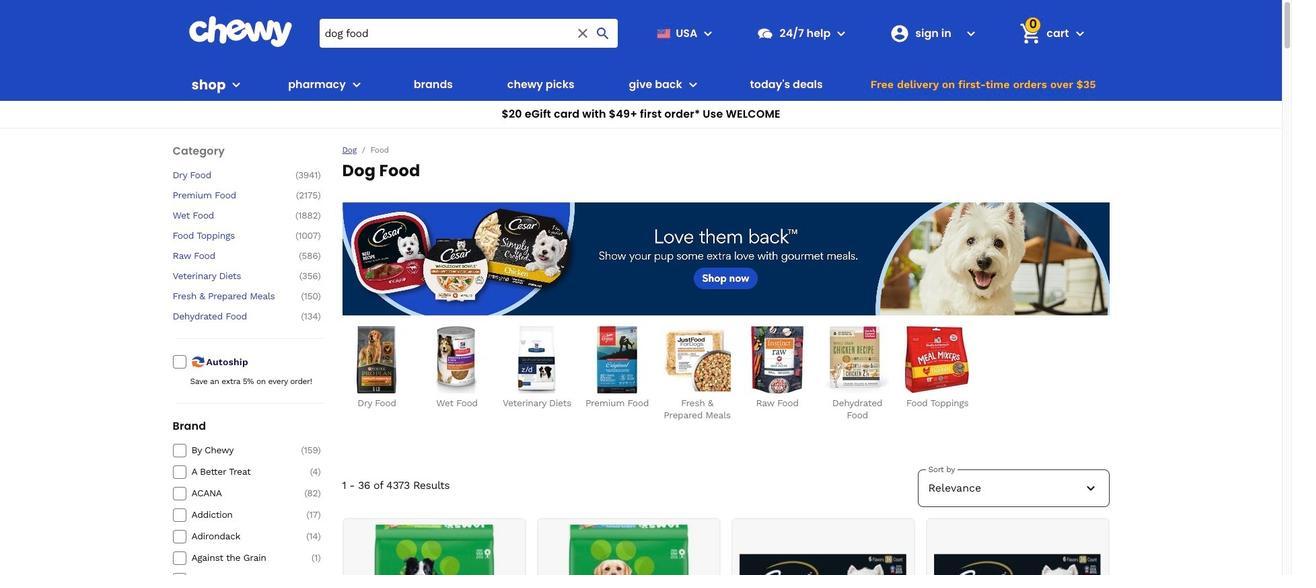 Task type: locate. For each thing, give the bounding box(es) containing it.
premium food image
[[584, 326, 651, 394]]

wet food image
[[423, 326, 491, 394]]

help menu image
[[834, 25, 850, 41]]

cesar classic loaf in sauce variety pack grain-free small breed adult wet dog food trays, 3.5-oz, case of 36 image
[[740, 525, 907, 576]]

pharmacy menu image
[[349, 77, 365, 93]]

menu image
[[700, 25, 717, 41]]

list
[[342, 326, 1110, 421]]

chewy home image
[[188, 16, 292, 47]]

dry food image
[[343, 326, 411, 394]]

site banner
[[0, 0, 1282, 129]]

submit search image
[[595, 25, 611, 41]]

chewy support image
[[757, 25, 774, 42]]

love them back. show your pup some extra love with gourmet meals. shop now image
[[342, 203, 1110, 316]]

menu image
[[229, 77, 245, 93]]

fresh & prepared meals image
[[664, 326, 731, 394]]

account menu image
[[963, 25, 980, 41]]

iams proactive health large breed with real chicken adult dry dog food, 40-lb bag image
[[545, 525, 712, 576]]



Task type: vqa. For each thing, say whether or not it's contained in the screenshot.
menu icon at left
yes



Task type: describe. For each thing, give the bounding box(es) containing it.
cesar steak lovers variety pack small breed adult wet dog food trays, 3.5-oz, case of 36 image
[[934, 525, 1101, 576]]

dehydrated food image
[[824, 326, 891, 394]]

iams proactive health minichunks small kibble adult chicken & whole grain dry dog food, 40-lb bag image
[[351, 525, 518, 576]]

Search text field
[[319, 19, 618, 48]]

Product search field
[[319, 19, 618, 48]]

items image
[[1019, 21, 1043, 45]]

food toppings image
[[904, 326, 971, 394]]

raw food image
[[744, 326, 811, 394]]

delete search image
[[575, 25, 591, 41]]

cart menu image
[[1072, 25, 1088, 41]]

veterinary diets image
[[503, 326, 571, 394]]

give back menu image
[[685, 77, 701, 93]]



